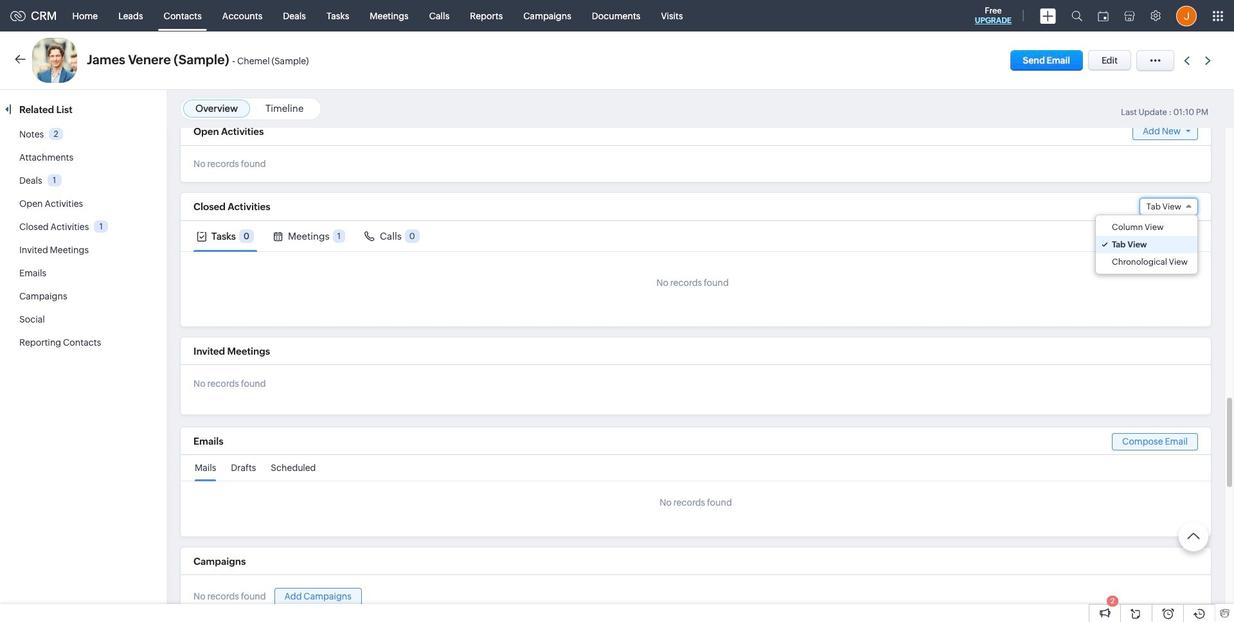 Task type: describe. For each thing, give the bounding box(es) containing it.
3 tab from the left
[[361, 221, 423, 251]]

next record image
[[1206, 56, 1214, 65]]

profile image
[[1177, 5, 1197, 26]]

previous record image
[[1184, 56, 1190, 65]]

3 option from the top
[[1096, 253, 1198, 271]]



Task type: vqa. For each thing, say whether or not it's contained in the screenshot.
Search text box
no



Task type: locate. For each thing, give the bounding box(es) containing it.
None field
[[1140, 198, 1199, 215]]

logo image
[[10, 11, 26, 21]]

2 tab from the left
[[270, 221, 348, 251]]

profile element
[[1169, 0, 1205, 31]]

tab
[[194, 221, 257, 251], [270, 221, 348, 251], [361, 221, 423, 251]]

create menu element
[[1033, 0, 1064, 31]]

2 option from the top
[[1096, 236, 1198, 253]]

create menu image
[[1040, 8, 1056, 23]]

2 horizontal spatial tab
[[361, 221, 423, 251]]

1 option from the top
[[1096, 219, 1198, 236]]

1 horizontal spatial tab
[[270, 221, 348, 251]]

option
[[1096, 219, 1198, 236], [1096, 236, 1198, 253], [1096, 253, 1198, 271]]

tab list
[[181, 221, 1211, 252]]

1 tab from the left
[[194, 221, 257, 251]]

0 horizontal spatial tab
[[194, 221, 257, 251]]

list box
[[1096, 215, 1198, 274]]



